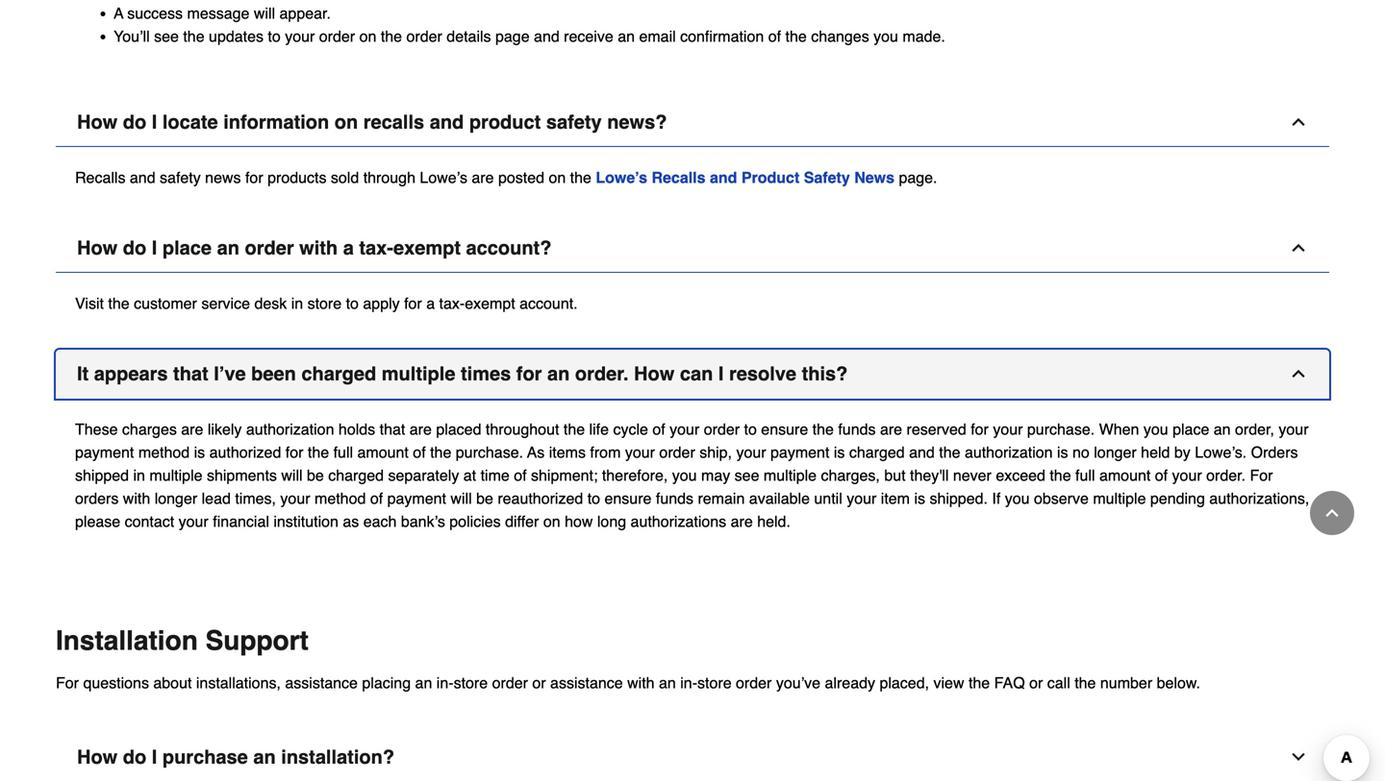Task type: vqa. For each thing, say whether or not it's contained in the screenshot.
locate
yes



Task type: describe. For each thing, give the bounding box(es) containing it.
chevron up image for how do i place an order with a tax-exempt account?
[[1289, 239, 1308, 258]]

holds
[[339, 421, 375, 439]]

products
[[267, 169, 327, 187]]

your up the exceed at bottom right
[[993, 421, 1023, 439]]

of down "held"
[[1155, 467, 1168, 485]]

2 in- from the left
[[680, 675, 697, 693]]

held.
[[757, 513, 791, 531]]

installation support
[[56, 626, 309, 657]]

2 horizontal spatial store
[[697, 675, 732, 693]]

is right item
[[914, 490, 925, 508]]

shipped.
[[930, 490, 988, 508]]

authorizations
[[631, 513, 726, 531]]

you'll
[[114, 27, 150, 45]]

news
[[205, 169, 241, 187]]

your down charges,
[[847, 490, 877, 508]]

the left details
[[381, 27, 402, 45]]

are left reserved
[[880, 421, 902, 439]]

your down lead
[[179, 513, 208, 531]]

charges,
[[821, 467, 880, 485]]

2 assistance from the left
[[550, 675, 623, 693]]

with inside these charges are likely authorization holds that are placed throughout the life cycle of your order to ensure the funds are reserved for your purchase. when you place an order, your payment method is authorized for the full amount of the purchase. as items from your order ship, your payment is charged and the authorization is no longer held by lowe's. orders shipped in multiple shipments will be charged separately at time of shipment; therefore, you may see multiple charges, but they'll never exceed the full amount of your order. for orders with longer lead times, your method of payment will be reauthorized to ensure funds remain available until your item is shipped. if you observe multiple pending authorizations, please contact your financial institution as each bank's policies differ on how long authorizations are held.
[[123, 490, 150, 508]]

your up the therefore,
[[625, 444, 655, 462]]

are down remain
[[731, 513, 753, 531]]

your down by
[[1172, 467, 1202, 485]]

1 vertical spatial for
[[56, 675, 79, 693]]

2 lowe's from the left
[[596, 169, 647, 187]]

for right authorized
[[285, 444, 303, 462]]

news?
[[607, 111, 667, 133]]

will inside a success message will appear. you'll see the updates to your order on the order details page and receive an email confirmation of the changes you made.
[[254, 4, 275, 22]]

shipped
[[75, 467, 129, 485]]

items
[[549, 444, 586, 462]]

an inside these charges are likely authorization holds that are placed throughout the life cycle of your order to ensure the funds are reserved for your purchase. when you place an order, your payment method is authorized for the full amount of the purchase. as items from your order ship, your payment is charged and the authorization is no longer held by lowe's. orders shipped in multiple shipments will be charged separately at time of shipment; therefore, you may see multiple charges, but they'll never exceed the full amount of your order. for orders with longer lead times, your method of payment will be reauthorized to ensure funds remain available until your item is shipped. if you observe multiple pending authorizations, please contact your financial institution as each bank's policies differ on how long authorizations are held.
[[1214, 421, 1231, 439]]

2 recalls from the left
[[652, 169, 706, 187]]

product
[[469, 111, 541, 133]]

already
[[825, 675, 875, 693]]

the up institution
[[308, 444, 329, 462]]

call
[[1047, 675, 1070, 693]]

i for how do i purchase an installation?
[[152, 747, 157, 769]]

an inside 'it appears that i've been charged multiple times for an order. how can i resolve this?' button
[[547, 363, 570, 385]]

page
[[495, 27, 530, 45]]

a inside button
[[343, 237, 354, 259]]

as
[[527, 444, 545, 462]]

are left posted
[[472, 169, 494, 187]]

ship,
[[699, 444, 732, 462]]

placed,
[[880, 675, 929, 693]]

0 horizontal spatial amount
[[357, 444, 409, 462]]

charges
[[122, 421, 177, 439]]

by
[[1174, 444, 1191, 462]]

installation?
[[281, 747, 394, 769]]

your up institution
[[280, 490, 310, 508]]

service
[[201, 295, 250, 313]]

remain
[[698, 490, 745, 508]]

to left 'apply'
[[346, 295, 359, 313]]

1 or from the left
[[532, 675, 546, 693]]

the up charges,
[[812, 421, 834, 439]]

place inside button
[[162, 237, 212, 259]]

multiple right observe
[[1093, 490, 1146, 508]]

recalls
[[363, 111, 424, 133]]

but
[[884, 467, 906, 485]]

how inside 'it appears that i've been charged multiple times for an order. how can i resolve this?' button
[[634, 363, 675, 385]]

page.
[[899, 169, 937, 187]]

visit
[[75, 295, 104, 313]]

on right posted
[[549, 169, 566, 187]]

long
[[597, 513, 626, 531]]

posted
[[498, 169, 544, 187]]

how do i place an order with a tax-exempt account?
[[77, 237, 552, 259]]

an inside how do i purchase an installation? button
[[253, 747, 276, 769]]

installation
[[56, 626, 198, 657]]

below.
[[1157, 675, 1200, 693]]

1 horizontal spatial ensure
[[761, 421, 808, 439]]

0 horizontal spatial full
[[333, 444, 353, 462]]

the right visit
[[108, 295, 129, 313]]

chevron up image
[[1289, 113, 1308, 132]]

1 vertical spatial a
[[426, 295, 435, 313]]

bank's
[[401, 513, 445, 531]]

therefore,
[[602, 467, 668, 485]]

your up ship,
[[670, 421, 700, 439]]

lead
[[202, 490, 231, 508]]

multiple up lead
[[149, 467, 202, 485]]

and left product
[[710, 169, 737, 187]]

throughout
[[486, 421, 559, 439]]

1 vertical spatial tax-
[[439, 295, 465, 313]]

view
[[933, 675, 964, 693]]

exempt inside button
[[393, 237, 461, 259]]

exceed
[[996, 467, 1045, 485]]

the up observe
[[1050, 467, 1071, 485]]

for inside these charges are likely authorization holds that are placed throughout the life cycle of your order to ensure the funds are reserved for your purchase. when you place an order, your payment method is authorized for the full amount of the purchase. as items from your order ship, your payment is charged and the authorization is no longer held by lowe's. orders shipped in multiple shipments will be charged separately at time of shipment; therefore, you may see multiple charges, but they'll never exceed the full amount of your order. for orders with longer lead times, your method of payment will be reauthorized to ensure funds remain available until your item is shipped. if you observe multiple pending authorizations, please contact your financial institution as each bank's policies differ on how long authorizations are held.
[[1250, 467, 1273, 485]]

authorizations,
[[1209, 490, 1309, 508]]

place inside these charges are likely authorization holds that are placed throughout the life cycle of your order to ensure the funds are reserved for your purchase. when you place an order, your payment method is authorized for the full amount of the purchase. as items from your order ship, your payment is charged and the authorization is no longer held by lowe's. orders shipped in multiple shipments will be charged separately at time of shipment; therefore, you may see multiple charges, but they'll never exceed the full amount of your order. for orders with longer lead times, your method of payment will be reauthorized to ensure funds remain available until your item is shipped. if you observe multiple pending authorizations, please contact your financial institution as each bank's policies differ on how long authorizations are held.
[[1173, 421, 1209, 439]]

how do i locate information on recalls and product safety news? button
[[56, 98, 1329, 147]]

see inside these charges are likely authorization holds that are placed throughout the life cycle of your order to ensure the funds are reserved for your purchase. when you place an order, your payment method is authorized for the full amount of the purchase. as items from your order ship, your payment is charged and the authorization is no longer held by lowe's. orders shipped in multiple shipments will be charged separately at time of shipment; therefore, you may see multiple charges, but they'll never exceed the full amount of your order. for orders with longer lead times, your method of payment will be reauthorized to ensure funds remain available until your item is shipped. if you observe multiple pending authorizations, please contact your financial institution as each bank's policies differ on how long authorizations are held.
[[735, 467, 759, 485]]

the up separately
[[430, 444, 451, 462]]

safety inside button
[[546, 111, 602, 133]]

lowe's.
[[1195, 444, 1247, 462]]

1 horizontal spatial exempt
[[465, 295, 515, 313]]

multiple inside button
[[382, 363, 455, 385]]

item
[[881, 490, 910, 508]]

may
[[701, 467, 730, 485]]

on inside a success message will appear. you'll see the updates to your order on the order details page and receive an email confirmation of the changes you made.
[[359, 27, 376, 45]]

0 vertical spatial be
[[307, 467, 324, 485]]

visit the customer service desk in store to apply for a tax-exempt account.
[[75, 295, 578, 313]]

of up separately
[[413, 444, 426, 462]]

cycle
[[613, 421, 648, 439]]

you up "held"
[[1144, 421, 1168, 439]]

no
[[1072, 444, 1090, 462]]

account.
[[520, 295, 578, 313]]

0 vertical spatial funds
[[838, 421, 876, 439]]

lowe's recalls and product safety news link
[[596, 169, 895, 187]]

charged inside 'it appears that i've been charged multiple times for an order. how can i resolve this?' button
[[301, 363, 376, 385]]

times,
[[235, 490, 276, 508]]

reserved
[[907, 421, 966, 439]]

1 in- from the left
[[436, 675, 454, 693]]

news
[[854, 169, 895, 187]]

see inside a success message will appear. you'll see the updates to your order on the order details page and receive an email confirmation of the changes you made.
[[154, 27, 179, 45]]

your right ship,
[[736, 444, 766, 462]]

1 horizontal spatial method
[[315, 490, 366, 508]]

been
[[251, 363, 296, 385]]

2 or from the left
[[1029, 675, 1043, 693]]

1 vertical spatial be
[[476, 490, 493, 508]]

0 horizontal spatial longer
[[155, 490, 197, 508]]

2 horizontal spatial payment
[[770, 444, 830, 462]]

it
[[77, 363, 89, 385]]

0 horizontal spatial store
[[307, 295, 342, 313]]

chevron up image inside scroll to top element
[[1323, 504, 1342, 523]]

is left authorized
[[194, 444, 205, 462]]

observe
[[1034, 490, 1089, 508]]

multiple up the available
[[764, 467, 817, 485]]

desk
[[254, 295, 287, 313]]

at
[[463, 467, 476, 485]]

how do i purchase an installation?
[[77, 747, 394, 769]]

0 horizontal spatial payment
[[75, 444, 134, 462]]

i right can
[[718, 363, 724, 385]]

1 vertical spatial charged
[[849, 444, 905, 462]]

details
[[447, 27, 491, 45]]

1 vertical spatial authorization
[[965, 444, 1053, 462]]

support
[[205, 626, 309, 657]]

can
[[680, 363, 713, 385]]

this?
[[802, 363, 848, 385]]

for right news at left
[[245, 169, 263, 187]]

that inside these charges are likely authorization holds that are placed throughout the life cycle of your order to ensure the funds are reserved for your purchase. when you place an order, your payment method is authorized for the full amount of the purchase. as items from your order ship, your payment is charged and the authorization is no longer held by lowe's. orders shipped in multiple shipments will be charged separately at time of shipment; therefore, you may see multiple charges, but they'll never exceed the full amount of your order. for orders with longer lead times, your method of payment will be reauthorized to ensure funds remain available until your item is shipped. if you observe multiple pending authorizations, please contact your financial institution as each bank's policies differ on how long authorizations are held.
[[380, 421, 405, 439]]

order,
[[1235, 421, 1274, 439]]

you inside a success message will appear. you'll see the updates to your order on the order details page and receive an email confirmation of the changes you made.
[[874, 27, 898, 45]]

the left changes
[[785, 27, 807, 45]]

1 lowe's from the left
[[420, 169, 467, 187]]

these
[[75, 421, 118, 439]]

for right 'apply'
[[404, 295, 422, 313]]

0 vertical spatial authorization
[[246, 421, 334, 439]]

safety
[[804, 169, 850, 187]]

tax- inside button
[[359, 237, 393, 259]]

of right "time"
[[514, 467, 527, 485]]

is up charges,
[[834, 444, 845, 462]]

you right if
[[1005, 490, 1030, 508]]

success
[[127, 4, 183, 22]]

0 vertical spatial longer
[[1094, 444, 1137, 462]]

if
[[992, 490, 1001, 508]]

the up "items"
[[564, 421, 585, 439]]

chevron up image for it appears that i've been charged multiple times for an order. how can i resolve this?
[[1289, 365, 1308, 384]]

are left the likely
[[181, 421, 203, 439]]

that inside 'it appears that i've been charged multiple times for an order. how can i resolve this?' button
[[173, 363, 208, 385]]

held
[[1141, 444, 1170, 462]]



Task type: locate. For each thing, give the bounding box(es) containing it.
scroll to top element
[[1310, 492, 1354, 536]]

and left news at left
[[130, 169, 155, 187]]

appears
[[94, 363, 168, 385]]

0 horizontal spatial or
[[532, 675, 546, 693]]

that left i've
[[173, 363, 208, 385]]

1 horizontal spatial in
[[291, 295, 303, 313]]

be
[[307, 467, 324, 485], [476, 490, 493, 508]]

payment up the available
[[770, 444, 830, 462]]

do inside button
[[123, 747, 146, 769]]

times
[[461, 363, 511, 385]]

2 horizontal spatial with
[[627, 675, 655, 693]]

0 vertical spatial ensure
[[761, 421, 808, 439]]

of up each
[[370, 490, 383, 508]]

3 do from the top
[[123, 747, 146, 769]]

0 horizontal spatial funds
[[656, 490, 694, 508]]

charged up holds
[[301, 363, 376, 385]]

for
[[1250, 467, 1273, 485], [56, 675, 79, 693]]

amount down "held"
[[1099, 467, 1151, 485]]

1 horizontal spatial amount
[[1099, 467, 1151, 485]]

message
[[187, 4, 250, 22]]

how for how do i locate information on recalls and product safety news?
[[77, 111, 118, 133]]

0 horizontal spatial recalls
[[75, 169, 125, 187]]

it appears that i've been charged multiple times for an order. how can i resolve this? button
[[56, 350, 1329, 399]]

1 horizontal spatial see
[[735, 467, 759, 485]]

place up customer
[[162, 237, 212, 259]]

that
[[173, 363, 208, 385], [380, 421, 405, 439]]

2 vertical spatial will
[[451, 490, 472, 508]]

of
[[768, 27, 781, 45], [652, 421, 665, 439], [413, 444, 426, 462], [514, 467, 527, 485], [1155, 467, 1168, 485], [370, 490, 383, 508]]

for left questions
[[56, 675, 79, 693]]

on
[[359, 27, 376, 45], [335, 111, 358, 133], [549, 169, 566, 187], [543, 513, 560, 531]]

apply
[[363, 295, 400, 313]]

1 vertical spatial method
[[315, 490, 366, 508]]

how inside how do i purchase an installation? button
[[77, 747, 118, 769]]

do up customer
[[123, 237, 146, 259]]

0 vertical spatial exempt
[[393, 237, 461, 259]]

1 horizontal spatial a
[[426, 295, 435, 313]]

you left made.
[[874, 27, 898, 45]]

longer
[[1094, 444, 1137, 462], [155, 490, 197, 508]]

1 horizontal spatial with
[[299, 237, 338, 259]]

0 horizontal spatial assistance
[[285, 675, 358, 693]]

when
[[1099, 421, 1139, 439]]

store up how do i purchase an installation? button on the bottom of page
[[697, 675, 732, 693]]

recalls
[[75, 169, 125, 187], [652, 169, 706, 187]]

in inside these charges are likely authorization holds that are placed throughout the life cycle of your order to ensure the funds are reserved for your purchase. when you place an order, your payment method is authorized for the full amount of the purchase. as items from your order ship, your payment is charged and the authorization is no longer held by lowe's. orders shipped in multiple shipments will be charged separately at time of shipment; therefore, you may see multiple charges, but they'll never exceed the full amount of your order. for orders with longer lead times, your method of payment will be reauthorized to ensure funds remain available until your item is shipped. if you observe multiple pending authorizations, please contact your financial institution as each bank's policies differ on how long authorizations are held.
[[133, 467, 145, 485]]

your down appear.
[[285, 27, 315, 45]]

on left "recalls"
[[335, 111, 358, 133]]

0 horizontal spatial order.
[[575, 363, 629, 385]]

0 vertical spatial do
[[123, 111, 146, 133]]

ensure down the therefore,
[[605, 490, 652, 508]]

0 horizontal spatial in
[[133, 467, 145, 485]]

payment
[[75, 444, 134, 462], [770, 444, 830, 462], [387, 490, 446, 508]]

method up as
[[315, 490, 366, 508]]

2 vertical spatial do
[[123, 747, 146, 769]]

1 horizontal spatial lowe's
[[596, 169, 647, 187]]

2 vertical spatial chevron up image
[[1323, 504, 1342, 523]]

purchase
[[162, 747, 248, 769]]

1 horizontal spatial safety
[[546, 111, 602, 133]]

never
[[953, 467, 992, 485]]

a success message will appear. you'll see the updates to your order on the order details page and receive an email confirmation of the changes you made.
[[114, 4, 945, 45]]

1 vertical spatial with
[[123, 490, 150, 508]]

will up institution
[[281, 467, 303, 485]]

how down you'll
[[77, 111, 118, 133]]

order
[[319, 27, 355, 45], [406, 27, 442, 45], [245, 237, 294, 259], [704, 421, 740, 439], [659, 444, 695, 462], [492, 675, 528, 693], [736, 675, 772, 693]]

0 horizontal spatial for
[[56, 675, 79, 693]]

1 assistance from the left
[[285, 675, 358, 693]]

orders
[[1251, 444, 1298, 462]]

likely
[[208, 421, 242, 439]]

safety left news?
[[546, 111, 602, 133]]

your
[[285, 27, 315, 45], [670, 421, 700, 439], [993, 421, 1023, 439], [1279, 421, 1309, 439], [625, 444, 655, 462], [736, 444, 766, 462], [1172, 467, 1202, 485], [280, 490, 310, 508], [847, 490, 877, 508], [179, 513, 208, 531]]

confirmation
[[680, 27, 764, 45]]

1 do from the top
[[123, 111, 146, 133]]

0 horizontal spatial in-
[[436, 675, 454, 693]]

amount down holds
[[357, 444, 409, 462]]

the right call at right bottom
[[1075, 675, 1096, 693]]

0 vertical spatial will
[[254, 4, 275, 22]]

0 vertical spatial with
[[299, 237, 338, 259]]

be up policies
[[476, 490, 493, 508]]

0 vertical spatial charged
[[301, 363, 376, 385]]

0 horizontal spatial place
[[162, 237, 212, 259]]

be up institution
[[307, 467, 324, 485]]

and right page
[[534, 27, 560, 45]]

on inside these charges are likely authorization holds that are placed throughout the life cycle of your order to ensure the funds are reserved for your purchase. when you place an order, your payment method is authorized for the full amount of the purchase. as items from your order ship, your payment is charged and the authorization is no longer held by lowe's. orders shipped in multiple shipments will be charged separately at time of shipment; therefore, you may see multiple charges, but they'll never exceed the full amount of your order. for orders with longer lead times, your method of payment will be reauthorized to ensure funds remain available until your item is shipped. if you observe multiple pending authorizations, please contact your financial institution as each bank's policies differ on how long authorizations are held.
[[543, 513, 560, 531]]

information
[[223, 111, 329, 133]]

order. inside button
[[575, 363, 629, 385]]

store right the desk
[[307, 295, 342, 313]]

through
[[363, 169, 415, 187]]

of right the cycle
[[652, 421, 665, 439]]

1 vertical spatial safety
[[160, 169, 201, 187]]

of inside a success message will appear. you'll see the updates to your order on the order details page and receive an email confirmation of the changes you made.
[[768, 27, 781, 45]]

how inside how do i locate information on recalls and product safety news? button
[[77, 111, 118, 133]]

1 horizontal spatial assistance
[[550, 675, 623, 693]]

with up how do i purchase an installation? button on the bottom of page
[[627, 675, 655, 693]]

payment up shipped
[[75, 444, 134, 462]]

authorized
[[209, 444, 281, 462]]

please
[[75, 513, 120, 531]]

to right updates
[[268, 27, 281, 45]]

0 horizontal spatial that
[[173, 363, 208, 385]]

authorization up the exceed at bottom right
[[965, 444, 1053, 462]]

1 vertical spatial amount
[[1099, 467, 1151, 485]]

1 horizontal spatial in-
[[680, 675, 697, 693]]

email
[[639, 27, 676, 45]]

i for how do i place an order with a tax-exempt account?
[[152, 237, 157, 259]]

place up by
[[1173, 421, 1209, 439]]

your inside a success message will appear. you'll see the updates to your order on the order details page and receive an email confirmation of the changes you made.
[[285, 27, 315, 45]]

1 horizontal spatial tax-
[[439, 295, 465, 313]]

0 horizontal spatial be
[[307, 467, 324, 485]]

0 vertical spatial that
[[173, 363, 208, 385]]

1 horizontal spatial store
[[454, 675, 488, 693]]

1 horizontal spatial purchase.
[[1027, 421, 1095, 439]]

from
[[590, 444, 621, 462]]

is left no on the right of page
[[1057, 444, 1068, 462]]

and inside a success message will appear. you'll see the updates to your order on the order details page and receive an email confirmation of the changes you made.
[[534, 27, 560, 45]]

longer down when
[[1094, 444, 1137, 462]]

these charges are likely authorization holds that are placed throughout the life cycle of your order to ensure the funds are reserved for your purchase. when you place an order, your payment method is authorized for the full amount of the purchase. as items from your order ship, your payment is charged and the authorization is no longer held by lowe's. orders shipped in multiple shipments will be charged separately at time of shipment; therefore, you may see multiple charges, but they'll never exceed the full amount of your order. for orders with longer lead times, your method of payment will be reauthorized to ensure funds remain available until your item is shipped. if you observe multiple pending authorizations, please contact your financial institution as each bank's policies differ on how long authorizations are held.
[[75, 421, 1309, 531]]

will down at
[[451, 490, 472, 508]]

contact
[[125, 513, 174, 531]]

i left purchase
[[152, 747, 157, 769]]

an up the lowe's.
[[1214, 421, 1231, 439]]

order. up life
[[575, 363, 629, 385]]

ensure
[[761, 421, 808, 439], [605, 490, 652, 508]]

with inside button
[[299, 237, 338, 259]]

questions
[[83, 675, 149, 693]]

you
[[874, 27, 898, 45], [1144, 421, 1168, 439], [672, 467, 697, 485], [1005, 490, 1030, 508]]

an up how do i purchase an installation? button on the bottom of page
[[659, 675, 676, 693]]

as
[[343, 513, 359, 531]]

financial
[[213, 513, 269, 531]]

i up customer
[[152, 237, 157, 259]]

chevron up image inside how do i place an order with a tax-exempt account? button
[[1289, 239, 1308, 258]]

longer up contact
[[155, 490, 197, 508]]

0 vertical spatial for
[[1250, 467, 1273, 485]]

for right reserved
[[971, 421, 989, 439]]

exempt
[[393, 237, 461, 259], [465, 295, 515, 313]]

order. inside these charges are likely authorization holds that are placed throughout the life cycle of your order to ensure the funds are reserved for your purchase. when you place an order, your payment method is authorized for the full amount of the purchase. as items from your order ship, your payment is charged and the authorization is no longer held by lowe's. orders shipped in multiple shipments will be charged separately at time of shipment; therefore, you may see multiple charges, but they'll never exceed the full amount of your order. for orders with longer lead times, your method of payment will be reauthorized to ensure funds remain available until your item is shipped. if you observe multiple pending authorizations, please contact your financial institution as each bank's policies differ on how long authorizations are held.
[[1206, 467, 1246, 485]]

0 vertical spatial in
[[291, 295, 303, 313]]

that right holds
[[380, 421, 405, 439]]

an inside a success message will appear. you'll see the updates to your order on the order details page and receive an email confirmation of the changes you made.
[[618, 27, 635, 45]]

funds
[[838, 421, 876, 439], [656, 490, 694, 508]]

1 vertical spatial order.
[[1206, 467, 1246, 485]]

product
[[741, 169, 800, 187]]

do for purchase
[[123, 747, 146, 769]]

it appears that i've been charged multiple times for an order. how can i resolve this?
[[77, 363, 848, 385]]

a right 'apply'
[[426, 295, 435, 313]]

1 horizontal spatial order.
[[1206, 467, 1246, 485]]

1 horizontal spatial place
[[1173, 421, 1209, 439]]

1 horizontal spatial for
[[1250, 467, 1273, 485]]

0 horizontal spatial method
[[138, 444, 190, 462]]

exempt left account.
[[465, 295, 515, 313]]

0 vertical spatial method
[[138, 444, 190, 462]]

updates
[[209, 27, 264, 45]]

in- right placing
[[436, 675, 454, 693]]

how for how do i place an order with a tax-exempt account?
[[77, 237, 118, 259]]

1 vertical spatial in
[[133, 467, 145, 485]]

how inside how do i place an order with a tax-exempt account? button
[[77, 237, 118, 259]]

see down the success
[[154, 27, 179, 45]]

1 vertical spatial do
[[123, 237, 146, 259]]

an inside how do i place an order with a tax-exempt account? button
[[217, 237, 239, 259]]

each
[[363, 513, 397, 531]]

do for locate
[[123, 111, 146, 133]]

a up visit the customer service desk in store to apply for a tax-exempt account.
[[343, 237, 354, 259]]

i've
[[214, 363, 246, 385]]

do for place
[[123, 237, 146, 259]]

0 vertical spatial amount
[[357, 444, 409, 462]]

institution
[[274, 513, 339, 531]]

the right posted
[[570, 169, 591, 187]]

2 vertical spatial charged
[[328, 467, 384, 485]]

faq
[[994, 675, 1025, 693]]

how for how do i purchase an installation?
[[77, 747, 118, 769]]

0 vertical spatial chevron up image
[[1289, 239, 1308, 258]]

about
[[153, 675, 192, 693]]

1 vertical spatial purchase.
[[456, 444, 523, 462]]

ensure down resolve
[[761, 421, 808, 439]]

2 vertical spatial with
[[627, 675, 655, 693]]

available
[[749, 490, 810, 508]]

1 recalls from the left
[[75, 169, 125, 187]]

how
[[77, 111, 118, 133], [77, 237, 118, 259], [634, 363, 675, 385], [77, 747, 118, 769]]

separately
[[388, 467, 459, 485]]

reauthorized
[[498, 490, 583, 508]]

for
[[245, 169, 263, 187], [404, 295, 422, 313], [516, 363, 542, 385], [971, 421, 989, 439], [285, 444, 303, 462]]

1 vertical spatial ensure
[[605, 490, 652, 508]]

differ
[[505, 513, 539, 531]]

the right view
[[969, 675, 990, 693]]

chevron down image
[[1289, 748, 1308, 768]]

placed
[[436, 421, 481, 439]]

1 vertical spatial place
[[1173, 421, 1209, 439]]

exempt up 'apply'
[[393, 237, 461, 259]]

the down message
[[183, 27, 204, 45]]

an
[[618, 27, 635, 45], [217, 237, 239, 259], [547, 363, 570, 385], [1214, 421, 1231, 439], [415, 675, 432, 693], [659, 675, 676, 693], [253, 747, 276, 769]]

an right placing
[[415, 675, 432, 693]]

with up contact
[[123, 490, 150, 508]]

1 vertical spatial full
[[1075, 467, 1095, 485]]

1 vertical spatial longer
[[155, 490, 197, 508]]

to down resolve
[[744, 421, 757, 439]]

for inside button
[[516, 363, 542, 385]]

to inside a success message will appear. you'll see the updates to your order on the order details page and receive an email confirmation of the changes you made.
[[268, 27, 281, 45]]

in right shipped
[[133, 467, 145, 485]]

your up orders
[[1279, 421, 1309, 439]]

chevron up image
[[1289, 239, 1308, 258], [1289, 365, 1308, 384], [1323, 504, 1342, 523]]

0 horizontal spatial with
[[123, 490, 150, 508]]

you left may
[[672, 467, 697, 485]]

shipment;
[[531, 467, 598, 485]]

safety left news at left
[[160, 169, 201, 187]]

on down reauthorized
[[543, 513, 560, 531]]

multiple left times
[[382, 363, 455, 385]]

1 horizontal spatial be
[[476, 490, 493, 508]]

on up 'how do i locate information on recalls and product safety news?'
[[359, 27, 376, 45]]

0 vertical spatial tax-
[[359, 237, 393, 259]]

do
[[123, 111, 146, 133], [123, 237, 146, 259], [123, 747, 146, 769]]

0 vertical spatial safety
[[546, 111, 602, 133]]

the down reserved
[[939, 444, 960, 462]]

time
[[481, 467, 510, 485]]

for questions about installations, assistance placing an in-store order or assistance with an in-store order you've already placed, view the faq or call the number below.
[[56, 675, 1200, 693]]

to up how
[[587, 490, 600, 508]]

until
[[814, 490, 842, 508]]

shipments
[[207, 467, 277, 485]]

to
[[268, 27, 281, 45], [346, 295, 359, 313], [744, 421, 757, 439], [587, 490, 600, 508]]

with up visit the customer service desk in store to apply for a tax-exempt account.
[[299, 237, 338, 259]]

i for how do i locate information on recalls and product safety news?
[[152, 111, 157, 133]]

1 horizontal spatial payment
[[387, 490, 446, 508]]

1 horizontal spatial full
[[1075, 467, 1095, 485]]

number
[[1100, 675, 1152, 693]]

1 vertical spatial will
[[281, 467, 303, 485]]

method down charges
[[138, 444, 190, 462]]

1 horizontal spatial or
[[1029, 675, 1043, 693]]

will up updates
[[254, 4, 275, 22]]

0 horizontal spatial tax-
[[359, 237, 393, 259]]

sold
[[331, 169, 359, 187]]

1 horizontal spatial funds
[[838, 421, 876, 439]]

see right may
[[735, 467, 759, 485]]

and inside these charges are likely authorization holds that are placed throughout the life cycle of your order to ensure the funds are reserved for your purchase. when you place an order, your payment method is authorized for the full amount of the purchase. as items from your order ship, your payment is charged and the authorization is no longer held by lowe's. orders shipped in multiple shipments will be charged separately at time of shipment; therefore, you may see multiple charges, but they'll never exceed the full amount of your order. for orders with longer lead times, your method of payment will be reauthorized to ensure funds remain available until your item is shipped. if you observe multiple pending authorizations, please contact your financial institution as each bank's policies differ on how long authorizations are held.
[[909, 444, 935, 462]]

1 vertical spatial that
[[380, 421, 405, 439]]

i
[[152, 111, 157, 133], [152, 237, 157, 259], [718, 363, 724, 385], [152, 747, 157, 769]]

1 horizontal spatial recalls
[[652, 169, 706, 187]]

funds up authorizations
[[656, 490, 694, 508]]

chevron up image inside 'it appears that i've been charged multiple times for an order. how can i resolve this?' button
[[1289, 365, 1308, 384]]

how do i place an order with a tax-exempt account? button
[[56, 224, 1329, 273]]

policies
[[449, 513, 501, 531]]

receive
[[564, 27, 613, 45]]

0 vertical spatial purchase.
[[1027, 421, 1095, 439]]

assistance
[[285, 675, 358, 693], [550, 675, 623, 693]]

0 vertical spatial order.
[[575, 363, 629, 385]]

0 vertical spatial a
[[343, 237, 354, 259]]

2 horizontal spatial will
[[451, 490, 472, 508]]

1 horizontal spatial that
[[380, 421, 405, 439]]

an up service
[[217, 237, 239, 259]]

for right times
[[516, 363, 542, 385]]

1 vertical spatial funds
[[656, 490, 694, 508]]

are left placed in the bottom left of the page
[[410, 421, 432, 439]]

lowe's down news?
[[596, 169, 647, 187]]

1 horizontal spatial will
[[281, 467, 303, 485]]

in- up how do i purchase an installation? button on the bottom of page
[[680, 675, 697, 693]]

on inside button
[[335, 111, 358, 133]]

2 do from the top
[[123, 237, 146, 259]]

changes
[[811, 27, 869, 45]]

1 vertical spatial chevron up image
[[1289, 365, 1308, 384]]

0 horizontal spatial purchase.
[[456, 444, 523, 462]]

tax-
[[359, 237, 393, 259], [439, 295, 465, 313]]

purchase. up "time"
[[456, 444, 523, 462]]

or
[[532, 675, 546, 693], [1029, 675, 1043, 693]]

is
[[194, 444, 205, 462], [834, 444, 845, 462], [1057, 444, 1068, 462], [914, 490, 925, 508]]

0 horizontal spatial safety
[[160, 169, 201, 187]]

1 horizontal spatial longer
[[1094, 444, 1137, 462]]

installations,
[[196, 675, 281, 693]]

0 vertical spatial see
[[154, 27, 179, 45]]

and up they'll
[[909, 444, 935, 462]]

charged up but
[[849, 444, 905, 462]]

and inside how do i locate information on recalls and product safety news? button
[[430, 111, 464, 133]]

full down holds
[[333, 444, 353, 462]]

i inside button
[[152, 747, 157, 769]]

0 horizontal spatial will
[[254, 4, 275, 22]]

order inside button
[[245, 237, 294, 259]]



